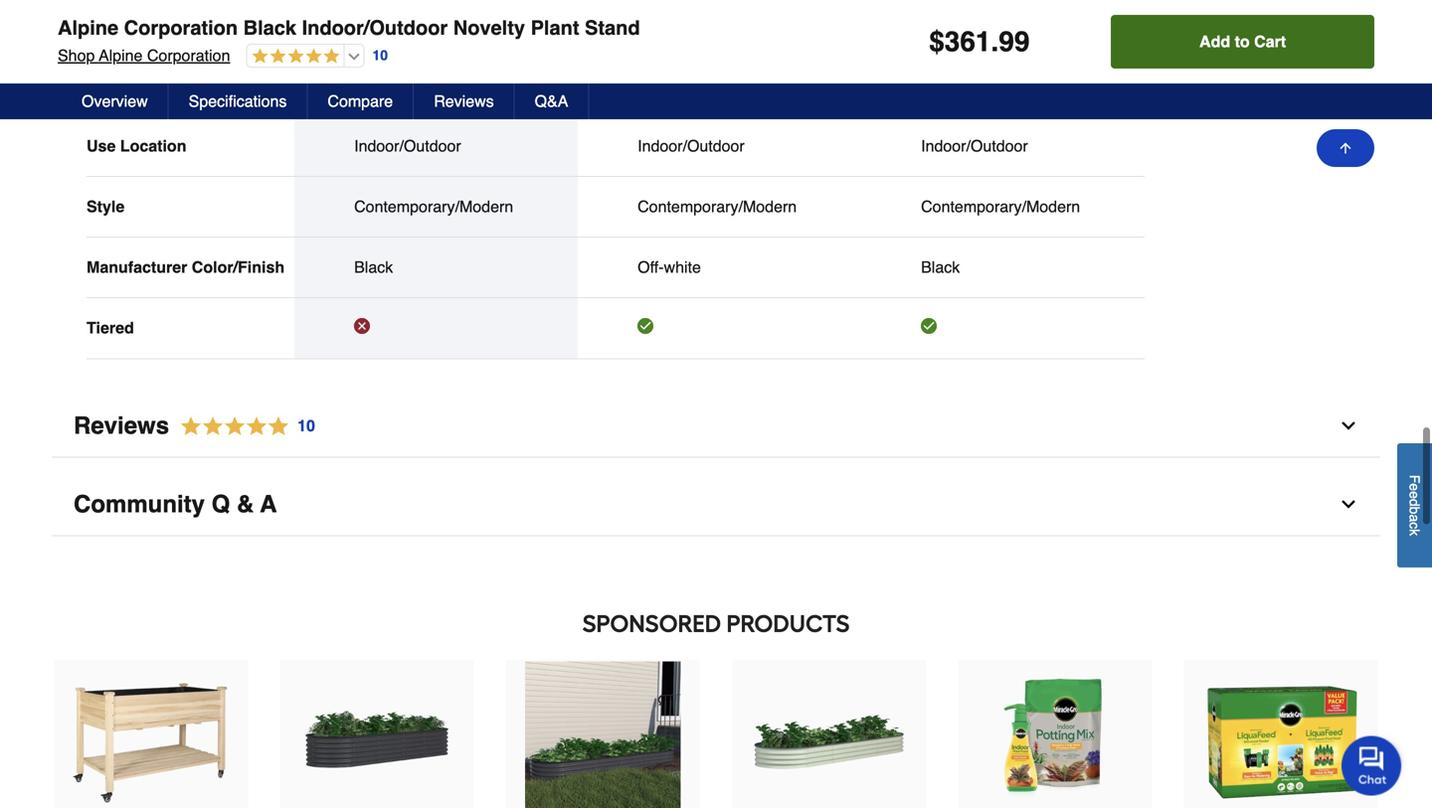 Task type: describe. For each thing, give the bounding box(es) containing it.
b
[[1407, 507, 1423, 515]]

1 indoor/outdoor cell from the left
[[354, 136, 518, 156]]

3 cell from the left
[[921, 318, 1085, 339]]

novelty for second novelty cell from left
[[638, 76, 691, 94]]

miracle-gro liquafeed 16-oz all-purpose food image
[[1204, 662, 1359, 809]]

compare
[[328, 92, 393, 110]]

a
[[1407, 515, 1423, 522]]

add
[[1200, 32, 1231, 51]]

2 contemporary/modern from the left
[[638, 197, 797, 216]]

community
[[74, 491, 205, 518]]

0 horizontal spatial reviews
[[74, 412, 169, 440]]

1 vertical spatial alpine
[[99, 46, 143, 65]]

2 e from the top
[[1407, 491, 1423, 499]]

specifications button
[[169, 84, 308, 119]]

shape
[[87, 76, 134, 94]]

rectangular
[[921, 76, 1007, 94]]

f
[[1407, 475, 1423, 484]]

add to cart button
[[1111, 15, 1375, 69]]

ratings
[[87, 15, 145, 33]]

overview
[[82, 92, 148, 110]]

overview button
[[62, 84, 169, 119]]

2 black cell from the left
[[921, 258, 1085, 277]]

specifications
[[189, 92, 287, 110]]

no image
[[354, 318, 370, 334]]

1 cell from the left
[[354, 318, 518, 339]]

veikous 24-in w x 96-in l x 11-in h gray raised garden bed image
[[525, 662, 681, 809]]

white
[[664, 258, 701, 276]]

.
[[991, 26, 999, 58]]

black for 2nd the black cell
[[921, 258, 960, 276]]

reviews button
[[414, 84, 515, 119]]

to
[[1235, 32, 1250, 51]]

0 vertical spatial corporation
[[124, 16, 238, 39]]

361
[[945, 26, 991, 58]]

0 vertical spatial 4.8 stars image
[[247, 48, 340, 66]]

off-white cell
[[638, 258, 802, 277]]

yes image
[[921, 318, 937, 334]]

0 vertical spatial alpine
[[58, 16, 118, 39]]

southdeep products heading
[[52, 604, 1381, 644]]

q&a button
[[515, 84, 589, 119]]

d
[[1407, 499, 1423, 507]]

f e e d b a c k button
[[1398, 444, 1432, 568]]

shop alpine corporation
[[58, 46, 230, 65]]

1 contemporary/modern cell from the left
[[354, 197, 518, 217]]

compare button
[[308, 84, 414, 119]]

miracle-gro indoor potting mix and plant food bundle 8-oz indoor plant food image
[[978, 662, 1133, 809]]

add to cart
[[1200, 32, 1286, 51]]

tiered
[[87, 319, 134, 337]]

veikous 22.4-in w x 46.8-in l x 33-in h natural raised garden bed image
[[73, 662, 229, 809]]

products
[[727, 610, 850, 639]]

2 novelty cell from the left
[[638, 76, 802, 95]]

1 horizontal spatial 10
[[373, 47, 388, 63]]

$
[[929, 26, 945, 58]]

location
[[120, 137, 186, 155]]

off-
[[638, 258, 664, 276]]

stand
[[585, 16, 640, 39]]

reviews inside button
[[434, 92, 494, 110]]

manufacturer color/finish
[[87, 258, 285, 276]]

$ 361 . 99
[[929, 26, 1030, 58]]



Task type: vqa. For each thing, say whether or not it's contained in the screenshot.


Task type: locate. For each thing, give the bounding box(es) containing it.
reviews up the 'community'
[[74, 412, 169, 440]]

alpine up shop
[[58, 16, 118, 39]]

1 horizontal spatial contemporary/modern cell
[[638, 197, 802, 217]]

corporation
[[124, 16, 238, 39], [147, 46, 230, 65]]

1 horizontal spatial novelty
[[453, 16, 525, 39]]

shop
[[58, 46, 95, 65]]

0 horizontal spatial black cell
[[354, 258, 518, 277]]

reviews
[[434, 92, 494, 110], [74, 412, 169, 440]]

2 horizontal spatial cell
[[921, 318, 1085, 339]]

e
[[1407, 484, 1423, 491], [1407, 491, 1423, 499]]

4.8 stars image
[[247, 48, 340, 66], [169, 413, 316, 440]]

novelty cell
[[354, 76, 518, 95], [638, 76, 802, 95]]

plant
[[531, 16, 579, 39]]

chevron down image
[[1339, 495, 1359, 515]]

k
[[1407, 529, 1423, 536]]

10
[[373, 47, 388, 63], [297, 417, 315, 435]]

corporation up specifications
[[147, 46, 230, 65]]

manufacturer
[[87, 258, 187, 276]]

q
[[212, 491, 230, 518]]

sponsored products
[[582, 610, 850, 639]]

black
[[243, 16, 296, 39], [354, 258, 393, 276], [921, 258, 960, 276]]

1 vertical spatial corporation
[[147, 46, 230, 65]]

contemporary/modern cell
[[354, 197, 518, 217], [638, 197, 802, 217], [921, 197, 1085, 217]]

novelty down the alpine corporation black indoor/outdoor novelty plant stand
[[354, 76, 407, 94]]

novelty
[[453, 16, 525, 39], [354, 76, 407, 94], [638, 76, 691, 94]]

black cell
[[354, 258, 518, 277], [921, 258, 1085, 277]]

1 novelty cell from the left
[[354, 76, 518, 95]]

2 cell from the left
[[638, 318, 802, 339]]

arrow up image
[[1338, 140, 1354, 156]]

0 vertical spatial 10
[[373, 47, 388, 63]]

2 horizontal spatial novelty
[[638, 76, 691, 94]]

2 horizontal spatial contemporary/modern cell
[[921, 197, 1085, 217]]

10 inside 4.8 stars image
[[297, 417, 315, 435]]

chat invite button image
[[1342, 736, 1403, 796]]

color/finish
[[192, 258, 285, 276]]

q&a
[[535, 92, 568, 110]]

1 vertical spatial 10
[[297, 417, 315, 435]]

0 vertical spatial reviews
[[434, 92, 494, 110]]

4.8 stars image containing 10
[[169, 413, 316, 440]]

3 contemporary/modern cell from the left
[[921, 197, 1085, 217]]

1 black cell from the left
[[354, 258, 518, 277]]

f e e d b a c k
[[1407, 475, 1423, 536]]

c
[[1407, 522, 1423, 529]]

3 indoor/outdoor cell from the left
[[921, 136, 1085, 156]]

style
[[87, 197, 125, 216]]

yes image
[[638, 318, 654, 334]]

0 horizontal spatial indoor/outdoor cell
[[354, 136, 518, 156]]

cell
[[354, 318, 518, 339], [638, 318, 802, 339], [921, 318, 1085, 339]]

contemporary/modern
[[354, 197, 513, 216], [638, 197, 797, 216], [921, 197, 1081, 216]]

1 e from the top
[[1407, 484, 1423, 491]]

1 horizontal spatial black cell
[[921, 258, 1085, 277]]

veikous 24-in w x 96-in l x 11-in h off-white raised garden bed image
[[752, 662, 907, 809]]

alpine corporation black indoor/outdoor novelty plant stand
[[58, 16, 640, 39]]

3 contemporary/modern from the left
[[921, 197, 1081, 216]]

reviews left q&a
[[434, 92, 494, 110]]

2 horizontal spatial black
[[921, 258, 960, 276]]

2 horizontal spatial indoor/outdoor cell
[[921, 136, 1085, 156]]

indoor/outdoor cell
[[354, 136, 518, 156], [638, 136, 802, 156], [921, 136, 1085, 156]]

0 horizontal spatial novelty
[[354, 76, 407, 94]]

1 vertical spatial reviews
[[74, 412, 169, 440]]

99
[[999, 26, 1030, 58]]

black up specifications
[[243, 16, 296, 39]]

e up b
[[1407, 491, 1423, 499]]

rectangular cell
[[921, 76, 1085, 95]]

use
[[87, 137, 116, 155]]

novelty left plant
[[453, 16, 525, 39]]

0 horizontal spatial contemporary/modern cell
[[354, 197, 518, 217]]

novelty for 2nd novelty cell from the right
[[354, 76, 407, 94]]

black for first the black cell from left
[[354, 258, 393, 276]]

2 indoor/outdoor cell from the left
[[638, 136, 802, 156]]

&
[[237, 491, 254, 518]]

veikous 24-in w x 96-in l x 17-in h gray raised garden bed image
[[299, 662, 455, 809]]

black up yes image
[[921, 258, 960, 276]]

1 horizontal spatial indoor/outdoor cell
[[638, 136, 802, 156]]

1 horizontal spatial reviews
[[434, 92, 494, 110]]

off-white
[[638, 258, 701, 276]]

1 contemporary/modern from the left
[[354, 197, 513, 216]]

black up no icon
[[354, 258, 393, 276]]

4.8 stars image down the alpine corporation black indoor/outdoor novelty plant stand
[[247, 48, 340, 66]]

novelty down stand
[[638, 76, 691, 94]]

black cell up yes image
[[921, 258, 1085, 277]]

1 horizontal spatial cell
[[638, 318, 802, 339]]

alpine
[[58, 16, 118, 39], [99, 46, 143, 65]]

sponsored
[[582, 610, 721, 639]]

a
[[260, 491, 277, 518]]

2 horizontal spatial contemporary/modern
[[921, 197, 1081, 216]]

0 horizontal spatial contemporary/modern
[[354, 197, 513, 216]]

corporation up the shop alpine corporation
[[124, 16, 238, 39]]

black cell up no icon
[[354, 258, 518, 277]]

use location
[[87, 137, 186, 155]]

0 horizontal spatial cell
[[354, 318, 518, 339]]

1 horizontal spatial black
[[354, 258, 393, 276]]

0 horizontal spatial 10
[[297, 417, 315, 435]]

community q & a
[[74, 491, 277, 518]]

e up the d
[[1407, 484, 1423, 491]]

1 horizontal spatial novelty cell
[[638, 76, 802, 95]]

0 horizontal spatial black
[[243, 16, 296, 39]]

1 horizontal spatial contemporary/modern
[[638, 197, 797, 216]]

community q & a button
[[52, 474, 1381, 537]]

4.8 stars image up "&"
[[169, 413, 316, 440]]

chevron down image
[[1339, 416, 1359, 436]]

2 contemporary/modern cell from the left
[[638, 197, 802, 217]]

1 vertical spatial 4.8 stars image
[[169, 413, 316, 440]]

alpine up shape
[[99, 46, 143, 65]]

cart
[[1255, 32, 1286, 51]]

0 horizontal spatial novelty cell
[[354, 76, 518, 95]]

indoor/outdoor
[[302, 16, 448, 39], [354, 137, 461, 155], [638, 137, 745, 155], [921, 137, 1028, 155]]



